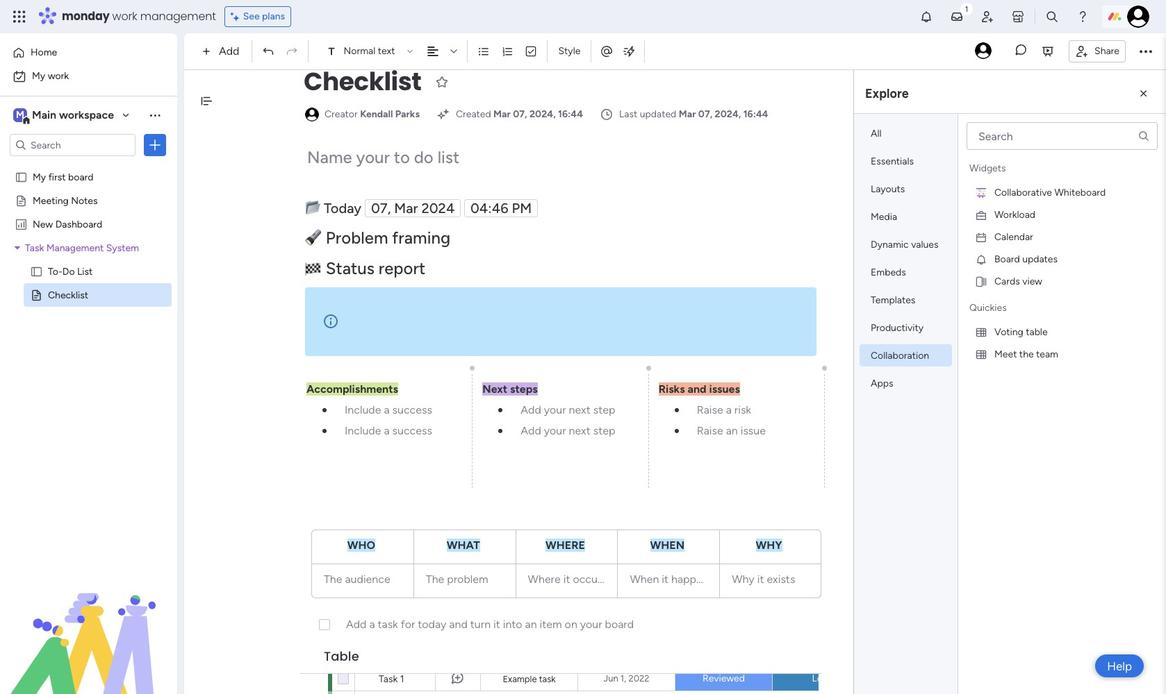 Task type: describe. For each thing, give the bounding box(es) containing it.
board updates
[[994, 253, 1058, 265]]

jun
[[604, 674, 618, 684]]

next steps
[[482, 383, 538, 396]]

created
[[456, 108, 491, 120]]

templates
[[871, 295, 915, 306]]

first
[[48, 171, 66, 183]]

kendall
[[360, 108, 393, 120]]

the
[[1019, 348, 1034, 360]]

board updates list item
[[964, 248, 1161, 270]]

lottie animation element
[[0, 555, 177, 695]]

0 vertical spatial options image
[[148, 138, 162, 152]]

accomplishments
[[306, 383, 398, 396]]

management
[[46, 242, 104, 254]]

undo ⌘+z image
[[262, 45, 275, 58]]

workspace
[[59, 108, 114, 122]]

new
[[33, 218, 53, 230]]

layouts
[[871, 183, 905, 195]]

main workspace
[[32, 108, 114, 122]]

see plans
[[243, 10, 285, 22]]

productivity list item
[[860, 317, 952, 339]]

where
[[546, 539, 585, 552]]

workspace image
[[13, 108, 27, 123]]

work for my
[[48, 70, 69, 82]]

all
[[871, 128, 882, 140]]

creator
[[325, 108, 358, 120]]

1 image down next at bottom left
[[498, 429, 503, 434]]

m
[[16, 109, 24, 121]]

voting
[[994, 326, 1023, 338]]

framing
[[392, 228, 450, 248]]

embeds
[[871, 267, 906, 279]]

dynamic values list item
[[860, 233, 952, 256]]

reviewed
[[703, 673, 745, 685]]

v2 ellipsis image
[[1140, 42, 1152, 60]]

when
[[650, 539, 685, 552]]

add button
[[197, 40, 248, 63]]

0 horizontal spatial mar
[[394, 200, 418, 217]]

public dashboard image
[[15, 218, 28, 231]]

dynamic values
[[871, 239, 938, 251]]

productivity
[[871, 322, 924, 334]]

essentials
[[871, 156, 914, 167]]

low
[[812, 673, 830, 685]]

update feed image
[[950, 10, 964, 24]]

collaborative whiteboard list item
[[964, 181, 1161, 204]]

style
[[558, 45, 581, 57]]

all list item
[[860, 122, 952, 145]]

Table field
[[320, 648, 363, 666]]

🔦
[[305, 228, 322, 248]]

text
[[378, 45, 395, 57]]

risks and issues
[[659, 383, 740, 396]]

07, for 2024
[[371, 200, 391, 217]]

lottie animation image
[[0, 555, 177, 695]]

updated
[[640, 108, 676, 120]]

search everything image
[[1045, 10, 1059, 24]]

updates
[[1022, 253, 1058, 265]]

help image
[[1076, 10, 1090, 24]]

media list item
[[860, 206, 952, 228]]

collaborative whiteboard
[[994, 187, 1106, 198]]

2024
[[421, 200, 455, 217]]

today
[[324, 200, 361, 217]]

1 16:44 from the left
[[558, 108, 583, 120]]

meet the team
[[994, 348, 1058, 360]]

steps
[[510, 383, 538, 396]]

voting table
[[994, 326, 1048, 338]]

risks
[[659, 383, 685, 396]]

issues
[[709, 383, 740, 396]]

🏁 status report
[[305, 259, 425, 279]]

templates list item
[[860, 289, 952, 311]]

to-
[[48, 265, 62, 277]]

workspace options image
[[148, 108, 162, 122]]

📂
[[305, 200, 320, 217]]

calendar list item
[[964, 226, 1161, 248]]

2 16:44 from the left
[[743, 108, 768, 120]]

1 vertical spatial options image
[[309, 662, 320, 695]]

mention image
[[600, 44, 614, 58]]

cards view
[[994, 276, 1042, 287]]

to-do list
[[48, 265, 93, 277]]

0 horizontal spatial checklist
[[48, 289, 88, 301]]

task for task management system
[[25, 242, 44, 254]]

new dashboard
[[33, 218, 102, 230]]

next
[[482, 383, 507, 396]]

my for my work
[[32, 70, 45, 82]]

system
[[106, 242, 139, 254]]

🏁
[[305, 259, 322, 279]]

team
[[1036, 348, 1058, 360]]

normal text
[[344, 45, 395, 57]]

problem
[[326, 228, 388, 248]]

what
[[447, 539, 480, 552]]

public board image
[[30, 288, 43, 302]]

monday marketplace image
[[1011, 10, 1025, 24]]

home link
[[8, 42, 169, 64]]

table
[[1026, 326, 1048, 338]]

help
[[1107, 660, 1132, 674]]

example task
[[503, 674, 556, 685]]

last
[[619, 108, 637, 120]]

2 horizontal spatial 1 image
[[675, 429, 679, 434]]

and
[[688, 383, 706, 396]]

report
[[379, 259, 425, 279]]

button padding image
[[1137, 87, 1151, 101]]



Task type: vqa. For each thing, say whether or not it's contained in the screenshot.
management
yes



Task type: locate. For each thing, give the bounding box(es) containing it.
board
[[68, 171, 93, 183]]

1 vertical spatial work
[[48, 70, 69, 82]]

1 horizontal spatial work
[[112, 8, 137, 24]]

07,
[[513, 108, 527, 120], [698, 108, 712, 120], [371, 200, 391, 217]]

public board image for to-do list
[[30, 265, 43, 278]]

layouts list item
[[860, 178, 952, 200]]

2 vertical spatial public board image
[[30, 265, 43, 278]]

my
[[32, 70, 45, 82], [33, 171, 46, 183]]

caret down image
[[15, 243, 20, 253]]

1 image down risks
[[675, 429, 679, 434]]

plans
[[262, 10, 285, 22]]

media
[[871, 211, 897, 223]]

mar
[[493, 108, 511, 120], [679, 108, 696, 120], [394, 200, 418, 217]]

normal
[[344, 45, 375, 57]]

public board image for meeting notes
[[15, 194, 28, 207]]

16:44
[[558, 108, 583, 120], [743, 108, 768, 120]]

invite members image
[[981, 10, 994, 24]]

1 horizontal spatial 1 image
[[498, 409, 503, 413]]

workspace selection element
[[13, 107, 116, 125]]

dynamic values image
[[622, 44, 636, 58]]

1 vertical spatial public board image
[[15, 194, 28, 207]]

0 horizontal spatial 1 image
[[322, 409, 327, 413]]

2 horizontal spatial 07,
[[698, 108, 712, 120]]

list box containing my first board
[[0, 162, 177, 494]]

share button
[[1069, 40, 1126, 62]]

add to favorites image
[[435, 75, 449, 89]]

1 image down accomplishments
[[322, 429, 327, 434]]

help button
[[1095, 655, 1144, 678]]

04:46
[[471, 200, 509, 217]]

workload list item
[[964, 204, 1161, 226]]

my work option
[[8, 65, 169, 88]]

0 vertical spatial public board image
[[15, 170, 28, 183]]

see
[[243, 10, 260, 22]]

status
[[326, 259, 375, 279]]

task for task 1
[[379, 674, 398, 686]]

task right caret down icon
[[25, 242, 44, 254]]

task 1
[[379, 674, 404, 686]]

dashboard
[[55, 218, 102, 230]]

my first board
[[33, 171, 93, 183]]

bulleted list image
[[478, 45, 490, 58]]

dynamic
[[871, 239, 909, 251]]

1 image left invite members image
[[960, 1, 973, 16]]

public board image left first
[[15, 170, 28, 183]]

management
[[140, 8, 216, 24]]

1 horizontal spatial checklist
[[304, 64, 421, 99]]

share
[[1095, 45, 1120, 57]]

created mar 07, 2024, 16:44
[[456, 108, 583, 120]]

main
[[32, 108, 56, 122]]

mar right created
[[493, 108, 511, 120]]

1 2024, from the left
[[530, 108, 556, 120]]

public board image for my first board
[[15, 170, 28, 183]]

mar right updated
[[679, 108, 696, 120]]

apps list item
[[860, 372, 952, 395]]

task
[[539, 674, 556, 685]]

None search field
[[967, 122, 1158, 150]]

meeting notes
[[33, 195, 98, 206]]

options image
[[148, 138, 162, 152], [309, 662, 320, 695]]

do
[[62, 265, 75, 277]]

my inside my work option
[[32, 70, 45, 82]]

my inside list box
[[33, 171, 46, 183]]

table
[[324, 648, 359, 666]]

07, right updated
[[698, 108, 712, 120]]

creator kendall parks
[[325, 108, 420, 120]]

add
[[219, 44, 239, 58]]

home option
[[8, 42, 169, 64]]

0 horizontal spatial work
[[48, 70, 69, 82]]

work
[[112, 8, 137, 24], [48, 70, 69, 82]]

my left first
[[33, 171, 46, 183]]

kendall parks image
[[1127, 6, 1149, 28]]

0 horizontal spatial task
[[25, 242, 44, 254]]

0 vertical spatial work
[[112, 8, 137, 24]]

04:46 pm
[[471, 200, 532, 217]]

1 image down accomplishments
[[322, 409, 327, 413]]

2 horizontal spatial mar
[[679, 108, 696, 120]]

1
[[400, 674, 404, 686]]

list box
[[0, 162, 177, 494]]

apps
[[871, 378, 893, 390]]

1 image for next steps
[[498, 409, 503, 413]]

calendar
[[994, 231, 1033, 243]]

Search in workspace field
[[29, 137, 116, 153]]

last updated mar 07, 2024, 16:44
[[619, 108, 768, 120]]

style button
[[552, 40, 587, 63]]

options image left table
[[309, 662, 320, 695]]

my down "home"
[[32, 70, 45, 82]]

Checklist field
[[300, 64, 425, 100]]

parks
[[395, 108, 420, 120]]

voting table list item
[[964, 321, 1161, 343]]

cards
[[994, 276, 1020, 287]]

checklist
[[304, 64, 421, 99], [48, 289, 88, 301]]

public board image left to-
[[30, 265, 43, 278]]

1 image for accomplishments
[[322, 409, 327, 413]]

07, up 🔦 problem framing
[[371, 200, 391, 217]]

2 2024, from the left
[[715, 108, 741, 120]]

search image
[[1138, 130, 1150, 142]]

jun 1, 2022
[[604, 674, 649, 684]]

option
[[0, 164, 177, 167]]

0 horizontal spatial 07,
[[371, 200, 391, 217]]

1 vertical spatial checklist
[[48, 289, 88, 301]]

checklist down the do
[[48, 289, 88, 301]]

task left 1
[[379, 674, 398, 686]]

1,
[[620, 674, 626, 684]]

1 image
[[322, 409, 327, 413], [498, 409, 503, 413], [675, 429, 679, 434]]

task inside list box
[[25, 242, 44, 254]]

options image down workspace options image
[[148, 138, 162, 152]]

meet the team list item
[[964, 343, 1161, 366]]

explore
[[865, 86, 909, 101]]

list
[[77, 265, 93, 277]]

1 vertical spatial task
[[379, 674, 398, 686]]

0 vertical spatial my
[[32, 70, 45, 82]]

numbered list image
[[501, 45, 514, 58]]

values
[[911, 239, 938, 251]]

1 horizontal spatial mar
[[493, 108, 511, 120]]

checklist inside field
[[304, 64, 421, 99]]

task management system
[[25, 242, 139, 254]]

workload
[[994, 209, 1035, 221]]

embeds list item
[[860, 261, 952, 284]]

mar left 2024
[[394, 200, 418, 217]]

notifications image
[[919, 10, 933, 24]]

monday
[[62, 8, 109, 24]]

1 image down risks
[[675, 409, 679, 413]]

0 vertical spatial task
[[25, 242, 44, 254]]

📂 today 07, mar 2024
[[305, 200, 455, 217]]

07, for 16:44
[[513, 108, 527, 120]]

collaborative
[[994, 187, 1052, 198]]

checklist down normal
[[304, 64, 421, 99]]

see plans button
[[224, 6, 291, 27]]

board
[[994, 253, 1020, 265]]

2024,
[[530, 108, 556, 120], [715, 108, 741, 120]]

meeting
[[33, 195, 69, 206]]

work for monday
[[112, 8, 137, 24]]

0 horizontal spatial 2024,
[[530, 108, 556, 120]]

notes
[[71, 195, 98, 206]]

0 horizontal spatial 16:44
[[558, 108, 583, 120]]

select product image
[[13, 10, 26, 24]]

1 image
[[960, 1, 973, 16], [675, 409, 679, 413], [322, 429, 327, 434], [498, 429, 503, 434]]

work inside my work option
[[48, 70, 69, 82]]

0 vertical spatial checklist
[[304, 64, 421, 99]]

1 horizontal spatial 16:44
[[743, 108, 768, 120]]

0 horizontal spatial options image
[[148, 138, 162, 152]]

07, right created
[[513, 108, 527, 120]]

Search search field
[[967, 122, 1158, 150]]

example
[[503, 674, 537, 685]]

1 horizontal spatial task
[[379, 674, 398, 686]]

work down "home"
[[48, 70, 69, 82]]

view
[[1022, 276, 1042, 287]]

my for my first board
[[33, 171, 46, 183]]

quickies
[[969, 302, 1007, 314]]

whiteboard
[[1054, 187, 1106, 198]]

widgets
[[969, 163, 1006, 174]]

my work
[[32, 70, 69, 82]]

collaboration
[[871, 350, 929, 362]]

collaboration list item
[[860, 345, 952, 367]]

checklist image
[[525, 45, 537, 58]]

1 horizontal spatial 2024,
[[715, 108, 741, 120]]

1 vertical spatial my
[[33, 171, 46, 183]]

task
[[25, 242, 44, 254], [379, 674, 398, 686]]

work right monday
[[112, 8, 137, 24]]

public board image
[[15, 170, 28, 183], [15, 194, 28, 207], [30, 265, 43, 278]]

1 horizontal spatial options image
[[309, 662, 320, 695]]

meet
[[994, 348, 1017, 360]]

2022
[[628, 674, 649, 684]]

1 horizontal spatial 07,
[[513, 108, 527, 120]]

public board image up public dashboard image
[[15, 194, 28, 207]]

monday work management
[[62, 8, 216, 24]]

cards view list item
[[964, 270, 1161, 293]]

board activity image
[[975, 42, 992, 59]]

1 image down next at bottom left
[[498, 409, 503, 413]]

why
[[756, 539, 782, 552]]

essentials list item
[[860, 150, 952, 172]]



